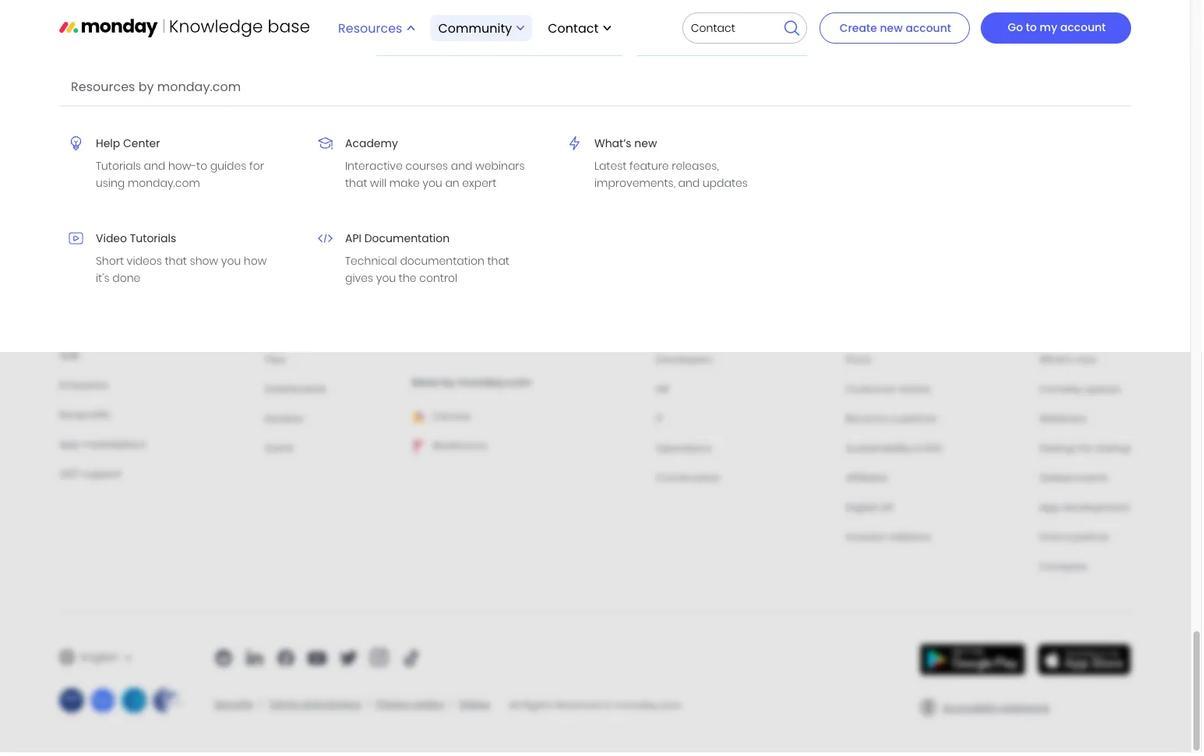 Task type: locate. For each thing, give the bounding box(es) containing it.
for inside help center tutorials and how-to guides for using monday.com
[[249, 158, 264, 174]]

what's new
[[1039, 352, 1096, 366]]

resources inside main submenu element
[[71, 78, 135, 95]]

new
[[880, 20, 903, 35], [634, 136, 657, 151], [1075, 352, 1096, 366]]

1 horizontal spatial that
[[345, 176, 367, 191]]

documentation
[[400, 254, 484, 269]]

a for find
[[1063, 530, 1069, 544]]

will
[[370, 176, 386, 191]]

startup for startup
[[1039, 441, 1131, 455]]

formula
[[411, 23, 458, 35], [684, 23, 731, 35]]

0 horizontal spatial account
[[906, 20, 951, 35]]

sustainability & esg
[[846, 441, 943, 455]]

create
[[840, 20, 877, 35]]

1 horizontal spatial account
[[1060, 19, 1106, 35]]

kanban link
[[265, 410, 399, 427]]

it
[[656, 411, 663, 425]]

download the monday ios app from the app store image
[[1038, 644, 1131, 675]]

app up 24/7
[[59, 437, 79, 451]]

tutorials up videos
[[130, 231, 176, 246]]

construction
[[656, 470, 721, 485]]

and down center at top left
[[144, 158, 165, 174]]

global events
[[1039, 470, 1108, 485]]

find a partner link
[[1039, 528, 1131, 545]]

1 vertical spatial new
[[634, 136, 657, 151]]

available functions in the formula column
[[541, 23, 778, 35]]

0 horizontal spatial you
[[221, 254, 241, 269]]

by right more
[[442, 375, 455, 390]]

new up monday spaces link
[[1075, 352, 1096, 366]]

0 horizontal spatial for
[[249, 158, 264, 174]]

by for more
[[442, 375, 455, 390]]

spaces
[[1085, 382, 1121, 396]]

for
[[249, 158, 264, 174], [1079, 441, 1092, 455]]

new right create
[[880, 20, 903, 35]]

enterprise link
[[59, 376, 253, 393]]

you for api documentation technical documentation that gives you the control
[[376, 271, 396, 286]]

and down releases,
[[678, 176, 700, 191]]

find
[[1039, 530, 1060, 544]]

using
[[96, 176, 125, 191]]

more by monday.com
[[412, 375, 532, 390]]

global
[[1039, 470, 1072, 485]]

1 horizontal spatial partner
[[1072, 530, 1110, 544]]

0 horizontal spatial column
[[461, 23, 505, 35]]

to inside go to my account "link"
[[1026, 19, 1037, 35]]

resources for resources by monday.com
[[71, 78, 135, 95]]

0 vertical spatial you
[[423, 176, 442, 191]]

account right create
[[906, 20, 951, 35]]

accessibility statement link
[[943, 701, 1050, 714]]

marketplace
[[82, 437, 146, 451]]

help center tutorials and how-to guides for using monday.com
[[96, 136, 264, 191]]

0 horizontal spatial to
[[196, 158, 207, 174]]

1 vertical spatial resources
[[71, 78, 135, 95]]

1 vertical spatial by
[[442, 375, 455, 390]]

that down products
[[487, 254, 509, 269]]

that for video tutorials short videos that show you how it's done
[[165, 254, 187, 269]]

monday work management
[[432, 263, 573, 277]]

0 horizontal spatial that
[[165, 254, 187, 269]]

1 vertical spatial a
[[1063, 530, 1069, 544]]

dashboards
[[265, 382, 327, 396]]

Search search field
[[682, 12, 807, 44]]

0 horizontal spatial partner
[[900, 411, 937, 425]]

smb
[[59, 348, 79, 362]]

1 horizontal spatial to
[[1026, 19, 1037, 35]]

workforms
[[432, 439, 487, 453]]

partner
[[900, 411, 937, 425], [1072, 530, 1110, 544]]

0 vertical spatial resources
[[338, 19, 402, 36]]

updates
[[703, 176, 748, 191]]

you inside api documentation technical documentation that gives you the control
[[376, 271, 396, 286]]

relations
[[888, 530, 931, 544]]

available
[[541, 23, 593, 35]]

1 vertical spatial to
[[196, 158, 207, 174]]

partner up the '&'
[[900, 411, 937, 425]]

2 formula from the left
[[684, 23, 731, 35]]

0 vertical spatial new
[[880, 20, 903, 35]]

1 horizontal spatial resources
[[338, 19, 402, 36]]

partner inside 'link'
[[900, 411, 937, 425]]

a
[[890, 411, 897, 425], [1063, 530, 1069, 544]]

1 horizontal spatial new
[[880, 20, 903, 35]]

1 horizontal spatial formula
[[684, 23, 731, 35]]

resources
[[338, 19, 402, 36], [71, 78, 135, 95]]

tutorials up "using"
[[96, 158, 141, 174]]

account inside "link"
[[1060, 19, 1106, 35]]

monday.com down how-
[[128, 176, 200, 191]]

1 horizontal spatial you
[[376, 271, 396, 286]]

new inside what's new 'link'
[[1075, 352, 1096, 366]]

a right find
[[1063, 530, 1069, 544]]

investor relations link
[[846, 528, 1027, 545]]

monday for monday work management
[[432, 263, 475, 277]]

and up an
[[451, 158, 473, 174]]

0 vertical spatial a
[[890, 411, 897, 425]]

soc image
[[122, 688, 146, 713]]

1 formula from the left
[[411, 23, 458, 35]]

it's
[[96, 271, 110, 286]]

affiliates
[[846, 470, 888, 485]]

videos
[[127, 254, 162, 269]]

more
[[412, 375, 439, 390]]

you down courses
[[423, 176, 442, 191]]

2 vertical spatial monday
[[1039, 382, 1082, 396]]

2 vertical spatial you
[[376, 271, 396, 286]]

that left 'show'
[[165, 254, 187, 269]]

developers link
[[656, 351, 833, 368]]

1 horizontal spatial column
[[734, 23, 778, 35]]

monday up documentation
[[412, 229, 458, 244]]

for right guides
[[249, 158, 264, 174]]

0 horizontal spatial new
[[634, 136, 657, 151]]

short
[[96, 254, 124, 269]]

contact link
[[540, 15, 619, 41]]

0 horizontal spatial app
[[59, 437, 79, 451]]

feature
[[629, 158, 669, 174]]

formula right the
[[411, 23, 458, 35]]

you inside video tutorials short videos that show you how it's done
[[221, 254, 241, 269]]

1 horizontal spatial a
[[1063, 530, 1069, 544]]

app marketplace
[[59, 437, 146, 451]]

community
[[438, 19, 512, 36]]

1 horizontal spatial the
[[663, 23, 681, 35]]

a inside 'link'
[[890, 411, 897, 425]]

by up center at top left
[[138, 78, 154, 95]]

1 vertical spatial you
[[221, 254, 241, 269]]

main element
[[0, 0, 1190, 753]]

statement
[[1001, 701, 1050, 714]]

0 horizontal spatial by
[[138, 78, 154, 95]]

by for resources
[[138, 78, 154, 95]]

0 horizontal spatial the
[[399, 271, 416, 286]]

1 vertical spatial for
[[1079, 441, 1092, 455]]

1 horizontal spatial app
[[1039, 500, 1060, 514]]

new for what's
[[1075, 352, 1096, 366]]

customer
[[846, 382, 896, 396]]

make
[[389, 176, 420, 191]]

webinars
[[475, 158, 525, 174]]

you left how
[[221, 254, 241, 269]]

that inside api documentation technical documentation that gives you the control
[[487, 254, 509, 269]]

a for become
[[890, 411, 897, 425]]

that left "will"
[[345, 176, 367, 191]]

monday inside 'link'
[[432, 263, 475, 277]]

1 vertical spatial monday
[[432, 263, 475, 277]]

None search field
[[682, 12, 807, 44]]

center
[[123, 136, 160, 151]]

done
[[112, 271, 140, 286]]

api documentation technical documentation that gives you the control
[[345, 231, 509, 286]]

what's
[[1039, 352, 1073, 366]]

new inside what's new latest feature releases, improvements, and updates
[[634, 136, 657, 151]]

to left guides
[[196, 158, 207, 174]]

2 horizontal spatial that
[[487, 254, 509, 269]]

tutorials inside video tutorials short videos that show you how it's done
[[130, 231, 176, 246]]

1 vertical spatial partner
[[1072, 530, 1110, 544]]

monday for monday products
[[412, 229, 458, 244]]

that inside video tutorials short videos that show you how it's done
[[165, 254, 187, 269]]

column
[[461, 23, 505, 35], [734, 23, 778, 35]]

monday up webinars
[[1039, 382, 1082, 396]]

you
[[423, 176, 442, 191], [221, 254, 241, 269], [376, 271, 396, 286]]

new up feature
[[634, 136, 657, 151]]

new for what's
[[634, 136, 657, 151]]

accessibility
[[943, 701, 999, 714]]

0 vertical spatial monday
[[412, 229, 458, 244]]

new inside "create new account" link
[[880, 20, 903, 35]]

list
[[0, 0, 1190, 753]]

by
[[138, 78, 154, 95], [442, 375, 455, 390]]

0 vertical spatial to
[[1026, 19, 1037, 35]]

the right in
[[663, 23, 681, 35]]

0 horizontal spatial resources
[[71, 78, 135, 95]]

partner down development
[[1072, 530, 1110, 544]]

account right "my"
[[1060, 19, 1106, 35]]

hr
[[656, 382, 669, 396]]

1 vertical spatial tutorials
[[130, 231, 176, 246]]

0 horizontal spatial a
[[890, 411, 897, 425]]

2 vertical spatial new
[[1075, 352, 1096, 366]]

operations link
[[656, 439, 833, 456]]

canvas
[[432, 409, 471, 423]]

app
[[59, 437, 79, 451], [1039, 500, 1060, 514]]

how-
[[168, 158, 196, 174]]

customer stories
[[846, 382, 931, 396]]

0 vertical spatial for
[[249, 158, 264, 174]]

monday.com right © in the bottom right of the page
[[615, 698, 682, 712]]

resources for resources
[[338, 19, 402, 36]]

monday spaces link
[[1039, 380, 1131, 397]]

lift
[[880, 500, 894, 514]]

monday right footer wm logo
[[432, 263, 475, 277]]

1 horizontal spatial for
[[1079, 441, 1092, 455]]

1 horizontal spatial by
[[442, 375, 455, 390]]

startup for startup link
[[1039, 439, 1131, 456]]

dashboards link
[[265, 380, 399, 397]]

documentation
[[364, 231, 450, 246]]

functions
[[596, 23, 647, 35]]

gdpr image
[[59, 688, 84, 713]]

accessibility statement
[[943, 701, 1050, 714]]

app development
[[1039, 500, 1130, 514]]

app development link
[[1039, 499, 1131, 516]]

by inside main submenu element
[[138, 78, 154, 95]]

latest
[[594, 158, 627, 174]]

privacy
[[376, 697, 412, 711]]

monday logo image
[[59, 222, 159, 247]]

formula right in
[[684, 23, 731, 35]]

what's new latest feature releases, improvements, and updates
[[594, 136, 748, 191]]

0 vertical spatial tutorials
[[96, 158, 141, 174]]

and inside academy interactive courses and webinars that will make you an expert
[[451, 158, 473, 174]]

that for api documentation technical documentation that gives you the control
[[487, 254, 509, 269]]

you down technical
[[376, 271, 396, 286]]

account
[[1060, 19, 1106, 35], [906, 20, 951, 35]]

2 horizontal spatial new
[[1075, 352, 1096, 366]]

0 horizontal spatial formula
[[411, 23, 458, 35]]

monday.com logo image
[[59, 11, 310, 44]]

0 vertical spatial app
[[59, 437, 79, 451]]

to right go
[[1026, 19, 1037, 35]]

the left control at top
[[399, 271, 416, 286]]

a right become
[[890, 411, 897, 425]]

for left startup
[[1079, 441, 1092, 455]]

0 vertical spatial partner
[[900, 411, 937, 425]]

2 horizontal spatial you
[[423, 176, 442, 191]]

docs link
[[265, 262, 399, 279]]

help
[[96, 136, 120, 151]]

sustainability & esg link
[[846, 439, 1027, 456]]

monday products
[[412, 229, 510, 244]]

improvements,
[[594, 176, 675, 191]]

app up find
[[1039, 500, 1060, 514]]

1 vertical spatial the
[[399, 271, 416, 286]]

nonprofits link
[[59, 406, 253, 423]]

0 vertical spatial by
[[138, 78, 154, 95]]

1 vertical spatial app
[[1039, 500, 1060, 514]]

&
[[915, 441, 921, 455]]

0 vertical spatial the
[[663, 23, 681, 35]]



Task type: vqa. For each thing, say whether or not it's contained in the screenshot.
settings
no



Task type: describe. For each thing, give the bounding box(es) containing it.
releases,
[[672, 158, 719, 174]]

become a partner
[[846, 411, 937, 425]]

enterprise
[[59, 378, 109, 392]]

it link
[[656, 410, 833, 427]]

all rights reserved © monday.com
[[509, 698, 682, 712]]

privacy policy link
[[376, 697, 444, 711]]

2 column from the left
[[734, 23, 778, 35]]

stories
[[898, 382, 931, 396]]

go to my account link
[[981, 12, 1131, 44]]

startup
[[1039, 441, 1076, 455]]

terms and privacy
[[268, 697, 362, 711]]

you inside academy interactive courses and webinars that will make you an expert
[[423, 176, 442, 191]]

management
[[503, 263, 573, 277]]

privacy
[[325, 697, 362, 711]]

products
[[461, 229, 510, 244]]

the
[[387, 23, 408, 35]]

create new account link
[[819, 12, 970, 44]]

interactive
[[345, 158, 403, 174]]

iso image
[[90, 688, 115, 713]]

compare
[[1039, 559, 1088, 573]]

that inside academy interactive courses and webinars that will make you an expert
[[345, 176, 367, 191]]

monday for monday spaces
[[1039, 382, 1082, 396]]

monday work management link
[[412, 262, 643, 279]]

security
[[214, 697, 254, 711]]

gives
[[345, 271, 373, 286]]

what's new link
[[1039, 351, 1131, 368]]

academy
[[345, 136, 398, 151]]

video
[[96, 231, 127, 246]]

video tutorials short videos that show you how it's done
[[96, 231, 267, 286]]

the inside api documentation technical documentation that gives you the control
[[399, 271, 416, 286]]

it operations
[[656, 411, 712, 455]]

1 column from the left
[[461, 23, 505, 35]]

footer wm logo image
[[412, 265, 426, 279]]

tutorials inside help center tutorials and how-to guides for using monday.com
[[96, 158, 141, 174]]

partner for become a partner
[[900, 411, 937, 425]]

and right terms
[[302, 697, 322, 711]]

canvas icon footer image
[[412, 411, 426, 425]]

hipaa image
[[153, 688, 183, 713]]

rights
[[523, 698, 553, 712]]

hr link
[[656, 380, 833, 397]]

resources link
[[330, 15, 423, 41]]

what's
[[594, 136, 631, 151]]

terms
[[268, 697, 299, 711]]

files
[[265, 352, 286, 366]]

support
[[83, 467, 122, 481]]

available functions in the formula column link
[[528, 12, 792, 46]]

expert
[[462, 176, 496, 191]]

kanban
[[265, 411, 304, 425]]

webinars
[[1039, 411, 1087, 425]]

digital lift link
[[846, 499, 1027, 516]]

and inside what's new latest feature releases, improvements, and updates
[[678, 176, 700, 191]]

partner for find a partner
[[1072, 530, 1110, 544]]

canvas link
[[412, 407, 643, 425]]

app for app development
[[1039, 500, 1060, 514]]

monday.com inside help center tutorials and how-to guides for using monday.com
[[128, 176, 200, 191]]

gantt link
[[265, 439, 399, 456]]

press
[[846, 352, 872, 366]]

global events link
[[1039, 469, 1131, 486]]

gantt
[[265, 441, 294, 455]]

english
[[81, 650, 118, 665]]

app for app marketplace
[[59, 437, 79, 451]]

show
[[190, 254, 218, 269]]

technical
[[345, 254, 397, 269]]

reserved
[[555, 698, 601, 712]]

api
[[345, 231, 361, 246]]

compare link
[[1039, 558, 1131, 575]]

nonprofits
[[59, 407, 111, 421]]

you for video tutorials short videos that show you how it's done
[[221, 254, 241, 269]]

construction link
[[656, 469, 833, 486]]

courses
[[406, 158, 448, 174]]

customer stories link
[[846, 380, 1027, 397]]

docs
[[265, 263, 290, 277]]

smb link
[[59, 347, 253, 364]]

workforms icon footer image
[[412, 440, 426, 454]]

to inside help center tutorials and how-to guides for using monday.com
[[196, 158, 207, 174]]

become
[[846, 411, 888, 425]]

work
[[477, 263, 501, 277]]

download the monday android app from google play image
[[920, 644, 1025, 675]]

monday.com down monday.com logo
[[157, 78, 241, 95]]

main submenu element
[[0, 56, 1190, 433]]

how
[[244, 254, 267, 269]]

privacy policy
[[376, 697, 444, 711]]

events
[[1075, 470, 1108, 485]]

resources by monday.com
[[71, 78, 241, 95]]

new for create
[[880, 20, 903, 35]]

affiliates link
[[846, 469, 1027, 486]]

my
[[1040, 19, 1057, 35]]

monday.com up canvas link
[[458, 375, 532, 390]]

sustainability
[[846, 441, 912, 455]]

status
[[459, 697, 490, 711]]

list containing resources
[[0, 0, 1190, 753]]

policy
[[415, 697, 444, 711]]

terms and privacy link
[[268, 697, 362, 711]]

esg
[[924, 441, 943, 455]]

and inside help center tutorials and how-to guides for using monday.com
[[144, 158, 165, 174]]

press link
[[846, 351, 1027, 368]]

©
[[604, 698, 612, 712]]



